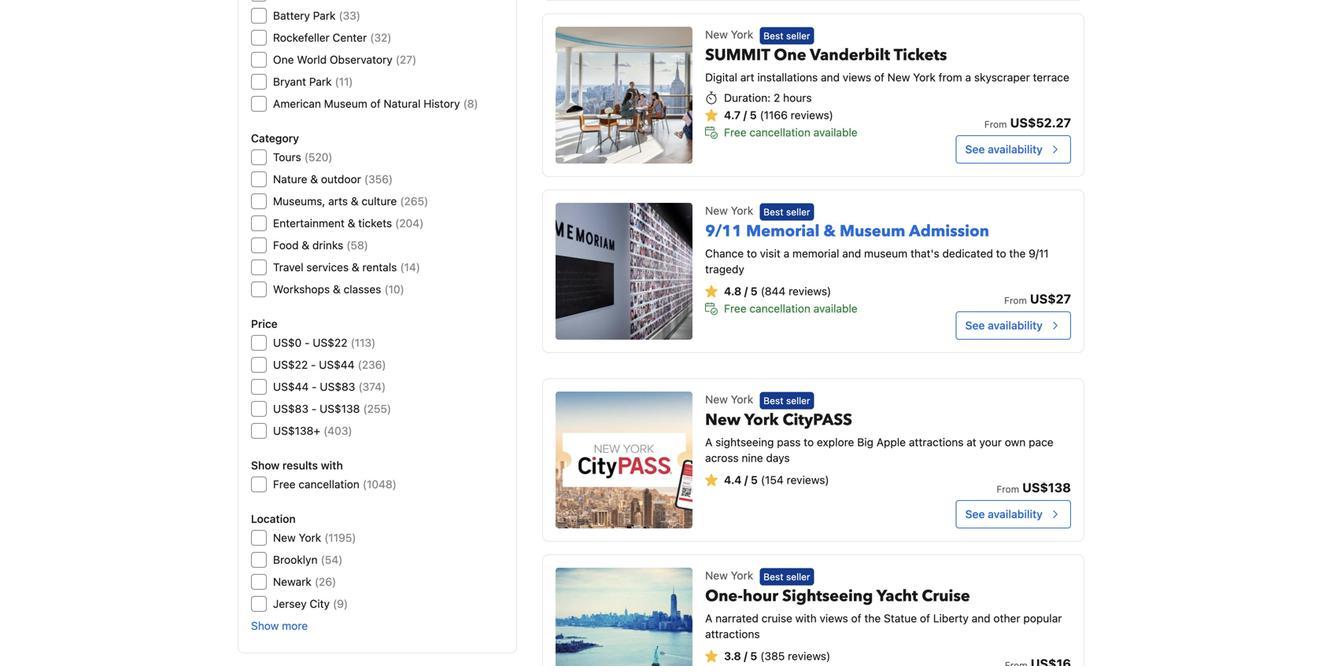 Task type: vqa. For each thing, say whether or not it's contained in the screenshot.


Task type: locate. For each thing, give the bounding box(es) containing it.
new york up chance
[[705, 204, 753, 217]]

1 vertical spatial availability
[[988, 319, 1043, 332]]

the left statue
[[864, 612, 881, 625]]

to inside new york citypass a sightseeing pass to explore big apple attractions at your own pace across nine days
[[804, 436, 814, 449]]

0 vertical spatial the
[[1009, 247, 1026, 260]]

duration: 2 hours
[[724, 91, 812, 104]]

a
[[965, 71, 971, 84], [784, 247, 789, 260]]

free cancellation available down '4.8 / 5 (844 reviews)'
[[724, 302, 858, 315]]

2 seller from the top
[[786, 206, 810, 217]]

0 vertical spatial availability
[[988, 143, 1043, 156]]

best up the memorial
[[764, 206, 783, 217]]

(113)
[[351, 336, 376, 349]]

to left visit
[[747, 247, 757, 260]]

1 vertical spatial with
[[795, 612, 817, 625]]

a
[[705, 436, 712, 449], [705, 612, 712, 625]]

best seller up hour
[[764, 572, 810, 583]]

museum inside 9/11 memorial & museum admission chance to visit a memorial and museum that's dedicated to the 9/11 tragedy
[[840, 221, 905, 242]]

- up us$138+ (403) on the bottom left of page
[[311, 403, 317, 416]]

best seller
[[764, 30, 810, 41], [764, 206, 810, 217], [764, 395, 810, 406], [764, 572, 810, 583]]

drinks
[[312, 239, 343, 252]]

of
[[874, 71, 884, 84], [370, 97, 381, 110], [851, 612, 861, 625], [920, 612, 930, 625]]

0 vertical spatial us$22
[[313, 336, 347, 349]]

to for new york citypass
[[804, 436, 814, 449]]

1 vertical spatial show
[[251, 620, 279, 633]]

statue
[[884, 612, 917, 625]]

9/11 up chance
[[705, 221, 742, 242]]

show inside "button"
[[251, 620, 279, 633]]

of down 'sightseeing'
[[851, 612, 861, 625]]

0 vertical spatial see availability
[[965, 143, 1043, 156]]

2 best from the top
[[764, 206, 783, 217]]

2 vertical spatial see availability
[[965, 508, 1043, 521]]

us$83 up us$138+
[[273, 403, 309, 416]]

narrated
[[715, 612, 759, 625]]

1 free cancellation available from the top
[[724, 126, 858, 139]]

5 down duration:
[[750, 108, 757, 121]]

views down vanderbilt
[[843, 71, 871, 84]]

3.8 / 5 (385 reviews)
[[724, 650, 830, 663]]

2 best seller from the top
[[764, 206, 810, 217]]

summit one vanderbilt tickets image
[[556, 27, 693, 164]]

see availability down from us$52.27
[[965, 143, 1043, 156]]

2 availability from the top
[[988, 319, 1043, 332]]

world
[[297, 53, 327, 66]]

- for us$44
[[312, 380, 317, 393]]

1 vertical spatial a
[[705, 612, 712, 625]]

one inside summit one vanderbilt tickets digital art installations and views of new york from a skyscraper terrace
[[774, 44, 806, 66]]

/ for 4.8
[[744, 285, 748, 298]]

& right arts
[[351, 195, 359, 208]]

see availability down from us$27
[[965, 319, 1043, 332]]

new york citypass image
[[556, 392, 693, 529]]

(1048)
[[363, 478, 397, 491]]

seller up 'sightseeing'
[[786, 572, 810, 583]]

see down at on the bottom of page
[[965, 508, 985, 521]]

with
[[321, 459, 343, 472], [795, 612, 817, 625]]

1 vertical spatial see availability
[[965, 319, 1043, 332]]

1 horizontal spatial the
[[1009, 247, 1026, 260]]

natural
[[384, 97, 421, 110]]

us$44
[[319, 358, 355, 371], [273, 380, 309, 393]]

us$22 - us$44 (236)
[[273, 358, 386, 371]]

3 availability from the top
[[988, 508, 1043, 521]]

available down 4.7 / 5 (1166 reviews)
[[813, 126, 858, 139]]

1 horizontal spatial to
[[804, 436, 814, 449]]

3 best from the top
[[764, 395, 783, 406]]

3 best seller from the top
[[764, 395, 810, 406]]

museums,
[[273, 195, 325, 208]]

0 horizontal spatial a
[[784, 247, 789, 260]]

one up the bryant
[[273, 53, 294, 66]]

0 vertical spatial a
[[965, 71, 971, 84]]

hours
[[783, 91, 812, 104]]

and
[[821, 71, 840, 84], [842, 247, 861, 260], [972, 612, 991, 625]]

available down memorial
[[813, 302, 858, 315]]

2 show from the top
[[251, 620, 279, 633]]

0 horizontal spatial and
[[821, 71, 840, 84]]

a down one-
[[705, 612, 712, 625]]

views
[[843, 71, 871, 84], [820, 612, 848, 625]]

(9)
[[333, 598, 348, 611]]

see for new york citypass
[[965, 508, 985, 521]]

0 horizontal spatial the
[[864, 612, 881, 625]]

best seller for york
[[764, 395, 810, 406]]

1 vertical spatial park
[[309, 75, 332, 88]]

reviews) down the hours in the top right of the page
[[791, 108, 833, 121]]

0 horizontal spatial us$138
[[320, 403, 360, 416]]

5 left (844
[[751, 285, 758, 298]]

from inside "from us$138"
[[997, 484, 1019, 495]]

museum up museum
[[840, 221, 905, 242]]

the inside 9/11 memorial & museum admission chance to visit a memorial and museum that's dedicated to the 9/11 tragedy
[[1009, 247, 1026, 260]]

see availability
[[965, 143, 1043, 156], [965, 319, 1043, 332], [965, 508, 1043, 521]]

see down from us$52.27
[[965, 143, 985, 156]]

from down own
[[997, 484, 1019, 495]]

us$22 down us$0
[[273, 358, 308, 371]]

reviews) right (385 on the right of the page
[[788, 650, 830, 663]]

(255)
[[363, 403, 391, 416]]

3 see availability from the top
[[965, 508, 1043, 521]]

0 vertical spatial 9/11
[[705, 221, 742, 242]]

3 seller from the top
[[786, 395, 810, 406]]

new york up sightseeing
[[705, 393, 753, 406]]

of down vanderbilt
[[874, 71, 884, 84]]

museums, arts & culture (265)
[[273, 195, 428, 208]]

1 horizontal spatial 9/11
[[1029, 247, 1049, 260]]

4.8
[[724, 285, 741, 298]]

reviews) right (844
[[789, 285, 831, 298]]

3 see from the top
[[965, 508, 985, 521]]

2 see from the top
[[965, 319, 985, 332]]

(1195)
[[324, 532, 356, 545]]

and left the other
[[972, 612, 991, 625]]

best up the summit
[[764, 30, 783, 41]]

& up memorial
[[823, 221, 836, 242]]

york inside summit one vanderbilt tickets digital art installations and views of new york from a skyscraper terrace
[[913, 71, 936, 84]]

1 see from the top
[[965, 143, 985, 156]]

us$83 up "us$83 - us$138 (255)"
[[320, 380, 355, 393]]

see availability down "from us$138" at the bottom
[[965, 508, 1043, 521]]

battery park (33)
[[273, 9, 360, 22]]

0 vertical spatial views
[[843, 71, 871, 84]]

0 vertical spatial show
[[251, 459, 280, 472]]

& inside 9/11 memorial & museum admission chance to visit a memorial and museum that's dedicated to the 9/11 tragedy
[[823, 221, 836, 242]]

see down dedicated
[[965, 319, 985, 332]]

(520)
[[304, 151, 333, 164]]

0 vertical spatial free cancellation available
[[724, 126, 858, 139]]

/
[[743, 108, 747, 121], [744, 285, 748, 298], [744, 474, 748, 487], [744, 650, 747, 663]]

5 for 4.8 / 5
[[751, 285, 758, 298]]

1 best seller from the top
[[764, 30, 810, 41]]

attractions inside new york citypass a sightseeing pass to explore big apple attractions at your own pace across nine days
[[909, 436, 964, 449]]

new york up the summit
[[705, 28, 753, 41]]

1 vertical spatial us$138
[[1022, 480, 1071, 495]]

availability for summit one vanderbilt tickets
[[988, 143, 1043, 156]]

0 horizontal spatial with
[[321, 459, 343, 472]]

9/11
[[705, 221, 742, 242], [1029, 247, 1049, 260]]

(236)
[[358, 358, 386, 371]]

best seller up installations
[[764, 30, 810, 41]]

a right from
[[965, 71, 971, 84]]

0 vertical spatial available
[[813, 126, 858, 139]]

0 vertical spatial us$44
[[319, 358, 355, 371]]

/ right 3.8
[[744, 650, 747, 663]]

2 vertical spatial and
[[972, 612, 991, 625]]

1 vertical spatial and
[[842, 247, 861, 260]]

1 horizontal spatial with
[[795, 612, 817, 625]]

free down 4.8
[[724, 302, 747, 315]]

5 for 3.8 / 5
[[750, 650, 757, 663]]

observatory
[[330, 53, 392, 66]]

1 seller from the top
[[786, 30, 810, 41]]

newark (26)
[[273, 576, 336, 589]]

us$22 up us$22 - us$44 (236) in the bottom left of the page
[[313, 336, 347, 349]]

3 new york from the top
[[705, 393, 753, 406]]

from left us$52.27
[[984, 119, 1007, 130]]

us$44 up us$44 - us$83 (374)
[[319, 358, 355, 371]]

4 seller from the top
[[786, 572, 810, 583]]

seller for citypass
[[786, 395, 810, 406]]

/ right 4.7
[[743, 108, 747, 121]]

2 vertical spatial availability
[[988, 508, 1043, 521]]

chance
[[705, 247, 744, 260]]

1 horizontal spatial attractions
[[909, 436, 964, 449]]

1 vertical spatial us$44
[[273, 380, 309, 393]]

availability for 9/11 memorial & museum admission
[[988, 319, 1043, 332]]

a up across
[[705, 436, 712, 449]]

price
[[251, 318, 278, 331]]

dedicated
[[942, 247, 993, 260]]

&
[[310, 173, 318, 186], [351, 195, 359, 208], [348, 217, 355, 230], [823, 221, 836, 242], [302, 239, 309, 252], [352, 261, 359, 274], [333, 283, 341, 296]]

outdoor
[[321, 173, 361, 186]]

see for summit one vanderbilt tickets
[[965, 143, 985, 156]]

new york for summit
[[705, 28, 753, 41]]

1 vertical spatial from
[[1004, 295, 1027, 306]]

to right dedicated
[[996, 247, 1006, 260]]

1 horizontal spatial and
[[842, 247, 861, 260]]

1 vertical spatial us$83
[[273, 403, 309, 416]]

0 vertical spatial and
[[821, 71, 840, 84]]

& down "(58)" on the left of the page
[[352, 261, 359, 274]]

tickets
[[358, 217, 392, 230]]

4 new york from the top
[[705, 569, 753, 582]]

from us$52.27
[[984, 115, 1071, 130]]

cancellation down 4.7 / 5 (1166 reviews)
[[749, 126, 811, 139]]

& down (520)
[[310, 173, 318, 186]]

1 see availability from the top
[[965, 143, 1043, 156]]

and inside summit one vanderbilt tickets digital art installations and views of new york from a skyscraper terrace
[[821, 71, 840, 84]]

best seller up the memorial
[[764, 206, 810, 217]]

museum down (11) on the top left of page
[[324, 97, 367, 110]]

- for us$0
[[305, 336, 310, 349]]

best up hour
[[764, 572, 783, 583]]

cruise
[[762, 612, 792, 625]]

1 best from the top
[[764, 30, 783, 41]]

seller up citypass at the right of page
[[786, 395, 810, 406]]

2 available from the top
[[813, 302, 858, 315]]

/ for 4.7
[[743, 108, 747, 121]]

park left (11) on the top left of page
[[309, 75, 332, 88]]

1 vertical spatial available
[[813, 302, 858, 315]]

cancellation down '4.8 / 5 (844 reviews)'
[[749, 302, 811, 315]]

availability down from us$27
[[988, 319, 1043, 332]]

2 vertical spatial free
[[273, 478, 296, 491]]

free down the 'show results with' on the left bottom of the page
[[273, 478, 296, 491]]

the right dedicated
[[1009, 247, 1026, 260]]

1 new york from the top
[[705, 28, 753, 41]]

new york up one-
[[705, 569, 753, 582]]

see availability for new york citypass
[[965, 508, 1043, 521]]

digital
[[705, 71, 737, 84]]

of left natural at top left
[[370, 97, 381, 110]]

new inside summit one vanderbilt tickets digital art installations and views of new york from a skyscraper terrace
[[887, 71, 910, 84]]

1 vertical spatial free
[[724, 302, 747, 315]]

best
[[764, 30, 783, 41], [764, 206, 783, 217], [764, 395, 783, 406], [764, 572, 783, 583]]

1 horizontal spatial a
[[965, 71, 971, 84]]

and left museum
[[842, 247, 861, 260]]

availability
[[988, 143, 1043, 156], [988, 319, 1043, 332], [988, 508, 1043, 521]]

and down vanderbilt
[[821, 71, 840, 84]]

2 vertical spatial from
[[997, 484, 1019, 495]]

seller up installations
[[786, 30, 810, 41]]

show left the more
[[251, 620, 279, 633]]

1 horizontal spatial us$44
[[319, 358, 355, 371]]

sightseeing
[[715, 436, 774, 449]]

- down us$22 - us$44 (236) in the bottom left of the page
[[312, 380, 317, 393]]

best for york
[[764, 395, 783, 406]]

- down us$0 - us$22 (113)
[[311, 358, 316, 371]]

best seller up citypass at the right of page
[[764, 395, 810, 406]]

/ right 4.8
[[744, 285, 748, 298]]

0 vertical spatial see
[[965, 143, 985, 156]]

rockefeller center (32)
[[273, 31, 392, 44]]

park up rockefeller center (32)
[[313, 9, 336, 22]]

the
[[1009, 247, 1026, 260], [864, 612, 881, 625]]

show more button
[[251, 619, 308, 634]]

1 a from the top
[[705, 436, 712, 449]]

new york for new
[[705, 393, 753, 406]]

1 vertical spatial attractions
[[705, 628, 760, 641]]

from inside from us$52.27
[[984, 119, 1007, 130]]

reviews) right (154
[[787, 474, 829, 487]]

availability down "from us$138" at the bottom
[[988, 508, 1043, 521]]

of right statue
[[920, 612, 930, 625]]

attractions left at on the bottom of page
[[909, 436, 964, 449]]

us$138 down pace
[[1022, 480, 1071, 495]]

0 vertical spatial with
[[321, 459, 343, 472]]

one-
[[705, 586, 743, 607]]

0 vertical spatial a
[[705, 436, 712, 449]]

9/11 up from us$27
[[1029, 247, 1049, 260]]

us$22
[[313, 336, 347, 349], [273, 358, 308, 371]]

free cancellation available down 4.7 / 5 (1166 reviews)
[[724, 126, 858, 139]]

0 vertical spatial museum
[[324, 97, 367, 110]]

(14)
[[400, 261, 420, 274]]

5 left (385 on the right of the page
[[750, 650, 757, 663]]

us$83 - us$138 (255)
[[273, 403, 391, 416]]

new york (1195)
[[273, 532, 356, 545]]

from inside from us$27
[[1004, 295, 1027, 306]]

to right pass
[[804, 436, 814, 449]]

0 vertical spatial from
[[984, 119, 1007, 130]]

free cancellation (1048)
[[273, 478, 397, 491]]

new inside new york citypass a sightseeing pass to explore big apple attractions at your own pace across nine days
[[705, 409, 741, 431]]

1 vertical spatial a
[[784, 247, 789, 260]]

1 vertical spatial free cancellation available
[[724, 302, 858, 315]]

1 vertical spatial views
[[820, 612, 848, 625]]

show left 'results'
[[251, 459, 280, 472]]

2 new york from the top
[[705, 204, 753, 217]]

with right "cruise" at the right of page
[[795, 612, 817, 625]]

from for 9/11 memorial & museum admission
[[1004, 295, 1027, 306]]

2 horizontal spatial and
[[972, 612, 991, 625]]

rentals
[[362, 261, 397, 274]]

seller
[[786, 30, 810, 41], [786, 206, 810, 217], [786, 395, 810, 406], [786, 572, 810, 583]]

/ right 4.4 at the bottom
[[744, 474, 748, 487]]

2 a from the top
[[705, 612, 712, 625]]

1 vertical spatial museum
[[840, 221, 905, 242]]

1 vertical spatial us$22
[[273, 358, 308, 371]]

cancellation down 'results'
[[299, 478, 360, 491]]

the inside one-hour sightseeing yacht cruise a narrated cruise with views of the statue of liberty and other popular attractions
[[864, 612, 881, 625]]

park for battery park
[[313, 9, 336, 22]]

2 vertical spatial see
[[965, 508, 985, 521]]

2 see availability from the top
[[965, 319, 1043, 332]]

best for one
[[764, 30, 783, 41]]

4 best seller from the top
[[764, 572, 810, 583]]

1 vertical spatial 9/11
[[1029, 247, 1049, 260]]

entertainment & tickets (204)
[[273, 217, 424, 230]]

us$138 up (403)
[[320, 403, 360, 416]]

1 availability from the top
[[988, 143, 1043, 156]]

0 vertical spatial park
[[313, 9, 336, 22]]

location
[[251, 513, 296, 526]]

0 horizontal spatial to
[[747, 247, 757, 260]]

show for show results with
[[251, 459, 280, 472]]

(374)
[[358, 380, 386, 393]]

classes
[[344, 283, 381, 296]]

2
[[774, 91, 780, 104]]

best up pass
[[764, 395, 783, 406]]

1 horizontal spatial one
[[774, 44, 806, 66]]

1 vertical spatial see
[[965, 319, 985, 332]]

from
[[939, 71, 962, 84]]

a right visit
[[784, 247, 789, 260]]

-
[[305, 336, 310, 349], [311, 358, 316, 371], [312, 380, 317, 393], [311, 403, 317, 416]]

0 vertical spatial attractions
[[909, 436, 964, 449]]

1 horizontal spatial us$83
[[320, 380, 355, 393]]

with up free cancellation (1048)
[[321, 459, 343, 472]]

from left us$27
[[1004, 295, 1027, 306]]

history
[[424, 97, 460, 110]]

0 vertical spatial free
[[724, 126, 747, 139]]

- right us$0
[[305, 336, 310, 349]]

best for hour
[[764, 572, 783, 583]]

availability down from us$52.27
[[988, 143, 1043, 156]]

0 horizontal spatial attractions
[[705, 628, 760, 641]]

free down 4.7
[[724, 126, 747, 139]]

free
[[724, 126, 747, 139], [724, 302, 747, 315], [273, 478, 296, 491]]

attractions down narrated
[[705, 628, 760, 641]]

1 horizontal spatial museum
[[840, 221, 905, 242]]

show more
[[251, 620, 308, 633]]

views down 'sightseeing'
[[820, 612, 848, 625]]

1 vertical spatial cancellation
[[749, 302, 811, 315]]

1 vertical spatial the
[[864, 612, 881, 625]]

one up installations
[[774, 44, 806, 66]]

1 show from the top
[[251, 459, 280, 472]]

sightseeing
[[782, 586, 873, 607]]

us$44 down us$0
[[273, 380, 309, 393]]

2 vertical spatial cancellation
[[299, 478, 360, 491]]

5 for 4.4 / 5
[[751, 474, 758, 487]]

4 best from the top
[[764, 572, 783, 583]]

seller up the memorial
[[786, 206, 810, 217]]



Task type: describe. For each thing, give the bounding box(es) containing it.
seller for sightseeing
[[786, 572, 810, 583]]

1 horizontal spatial us$22
[[313, 336, 347, 349]]

reviews) for 4.8 / 5 (844 reviews)
[[789, 285, 831, 298]]

that's
[[911, 247, 939, 260]]

seller for vanderbilt
[[786, 30, 810, 41]]

apple
[[876, 436, 906, 449]]

travel services & rentals (14)
[[273, 261, 420, 274]]

show for show more
[[251, 620, 279, 633]]

art
[[740, 71, 754, 84]]

of inside summit one vanderbilt tickets digital art installations and views of new york from a skyscraper terrace
[[874, 71, 884, 84]]

(58)
[[346, 239, 368, 252]]

other
[[994, 612, 1020, 625]]

bryant
[[273, 75, 306, 88]]

0 vertical spatial us$138
[[320, 403, 360, 416]]

(8)
[[463, 97, 478, 110]]

4.8 / 5 (844 reviews)
[[724, 285, 831, 298]]

skyscraper
[[974, 71, 1030, 84]]

workshops
[[273, 283, 330, 296]]

- for us$22
[[311, 358, 316, 371]]

workshops & classes (10)
[[273, 283, 404, 296]]

nine
[[742, 452, 763, 465]]

nature & outdoor (356)
[[273, 173, 393, 186]]

american museum of natural history (8)
[[273, 97, 478, 110]]

reviews) for 3.8 / 5 (385 reviews)
[[788, 650, 830, 663]]

battery
[[273, 9, 310, 22]]

and inside one-hour sightseeing yacht cruise a narrated cruise with views of the statue of liberty and other popular attractions
[[972, 612, 991, 625]]

us$27
[[1030, 292, 1071, 307]]

0 horizontal spatial one
[[273, 53, 294, 66]]

museum
[[864, 247, 908, 260]]

(265)
[[400, 195, 428, 208]]

views inside one-hour sightseeing yacht cruise a narrated cruise with views of the statue of liberty and other popular attractions
[[820, 612, 848, 625]]

tickets
[[894, 44, 947, 66]]

hour
[[743, 586, 778, 607]]

big
[[857, 436, 874, 449]]

attractions inside one-hour sightseeing yacht cruise a narrated cruise with views of the statue of liberty and other popular attractions
[[705, 628, 760, 641]]

tours
[[273, 151, 301, 164]]

food
[[273, 239, 299, 252]]

one-hour sightseeing yacht cruise a narrated cruise with views of the statue of liberty and other popular attractions
[[705, 586, 1062, 641]]

reviews) for 4.4 / 5 (154 reviews)
[[787, 474, 829, 487]]

9/11 memorial & museum admission chance to visit a memorial and museum that's dedicated to the 9/11 tragedy
[[705, 221, 1049, 276]]

new york for one-
[[705, 569, 753, 582]]

best for memorial
[[764, 206, 783, 217]]

explore
[[817, 436, 854, 449]]

park for bryant park
[[309, 75, 332, 88]]

& right "food"
[[302, 239, 309, 252]]

nature
[[273, 173, 307, 186]]

rockefeller
[[273, 31, 330, 44]]

& down services
[[333, 283, 341, 296]]

center
[[333, 31, 367, 44]]

(1166
[[760, 108, 788, 121]]

(26)
[[315, 576, 336, 589]]

food & drinks (58)
[[273, 239, 368, 252]]

entertainment
[[273, 217, 345, 230]]

best seller for hour
[[764, 572, 810, 583]]

4.4 / 5 (154 reviews)
[[724, 474, 829, 487]]

0 horizontal spatial us$44
[[273, 380, 309, 393]]

a inside new york citypass a sightseeing pass to explore big apple attractions at your own pace across nine days
[[705, 436, 712, 449]]

1 horizontal spatial us$138
[[1022, 480, 1071, 495]]

a inside 9/11 memorial & museum admission chance to visit a memorial and museum that's dedicated to the 9/11 tragedy
[[784, 247, 789, 260]]

vanderbilt
[[810, 44, 890, 66]]

from us$27
[[1004, 292, 1071, 307]]

(403)
[[323, 425, 352, 438]]

travel
[[273, 261, 303, 274]]

with inside one-hour sightseeing yacht cruise a narrated cruise with views of the statue of liberty and other popular attractions
[[795, 612, 817, 625]]

american
[[273, 97, 321, 110]]

1 available from the top
[[813, 126, 858, 139]]

0 vertical spatial us$83
[[320, 380, 355, 393]]

culture
[[362, 195, 397, 208]]

0 vertical spatial cancellation
[[749, 126, 811, 139]]

seller for &
[[786, 206, 810, 217]]

category
[[251, 132, 299, 145]]

0 horizontal spatial 9/11
[[705, 221, 742, 242]]

from for new york citypass
[[997, 484, 1019, 495]]

york inside new york citypass a sightseeing pass to explore big apple attractions at your own pace across nine days
[[744, 409, 779, 431]]

best seller for memorial
[[764, 206, 810, 217]]

results
[[283, 459, 318, 472]]

newark
[[273, 576, 311, 589]]

see availability for 9/11 memorial & museum admission
[[965, 319, 1043, 332]]

from us$138
[[997, 480, 1071, 495]]

see availability for summit one vanderbilt tickets
[[965, 143, 1043, 156]]

us$44 - us$83 (374)
[[273, 380, 386, 393]]

/ for 3.8
[[744, 650, 747, 663]]

& down the museums, arts & culture (265)
[[348, 217, 355, 230]]

(54)
[[321, 554, 343, 567]]

a inside one-hour sightseeing yacht cruise a narrated cruise with views of the statue of liberty and other popular attractions
[[705, 612, 712, 625]]

5 for 4.7 / 5
[[750, 108, 757, 121]]

installations
[[757, 71, 818, 84]]

to for 9/11 memorial & museum admission
[[747, 247, 757, 260]]

(32)
[[370, 31, 392, 44]]

more
[[282, 620, 308, 633]]

memorial
[[746, 221, 820, 242]]

(27)
[[396, 53, 416, 66]]

new york for 9/11
[[705, 204, 753, 217]]

services
[[306, 261, 349, 274]]

availability for new york citypass
[[988, 508, 1043, 521]]

pace
[[1029, 436, 1053, 449]]

3.8
[[724, 650, 741, 663]]

/ for 4.4
[[744, 474, 748, 487]]

tragedy
[[705, 263, 744, 276]]

and inside 9/11 memorial & museum admission chance to visit a memorial and museum that's dedicated to the 9/11 tragedy
[[842, 247, 861, 260]]

views inside summit one vanderbilt tickets digital art installations and views of new york from a skyscraper terrace
[[843, 71, 871, 84]]

liberty
[[933, 612, 969, 625]]

terrace
[[1033, 71, 1069, 84]]

2 free cancellation available from the top
[[724, 302, 858, 315]]

one-hour sightseeing yacht cruise image
[[556, 568, 693, 667]]

4.7
[[724, 108, 741, 121]]

reviews) for 4.7 / 5 (1166 reviews)
[[791, 108, 833, 121]]

admission
[[909, 221, 989, 242]]

visit
[[760, 247, 781, 260]]

(33)
[[339, 9, 360, 22]]

0 horizontal spatial us$83
[[273, 403, 309, 416]]

jersey
[[273, 598, 307, 611]]

from for summit one vanderbilt tickets
[[984, 119, 1007, 130]]

cruise
[[922, 586, 970, 607]]

across
[[705, 452, 739, 465]]

- for us$83
[[311, 403, 317, 416]]

(385
[[760, 650, 785, 663]]

a inside summit one vanderbilt tickets digital art installations and views of new york from a skyscraper terrace
[[965, 71, 971, 84]]

2 horizontal spatial to
[[996, 247, 1006, 260]]

see for 9/11 memorial & museum admission
[[965, 319, 985, 332]]

summit
[[705, 44, 770, 66]]

yacht
[[877, 586, 918, 607]]

city
[[310, 598, 330, 611]]

pass
[[777, 436, 801, 449]]

(154
[[761, 474, 784, 487]]

arts
[[328, 195, 348, 208]]

jersey city (9)
[[273, 598, 348, 611]]

summit one vanderbilt tickets digital art installations and views of new york from a skyscraper terrace
[[705, 44, 1069, 84]]

us$138+ (403)
[[273, 425, 352, 438]]

0 horizontal spatial us$22
[[273, 358, 308, 371]]

at
[[967, 436, 976, 449]]

popular
[[1023, 612, 1062, 625]]

new york citypass a sightseeing pass to explore big apple attractions at your own pace across nine days
[[705, 409, 1053, 465]]

9/11 memorial & museum admission image
[[556, 203, 693, 340]]

best seller for one
[[764, 30, 810, 41]]

tours (520)
[[273, 151, 333, 164]]

0 horizontal spatial museum
[[324, 97, 367, 110]]



